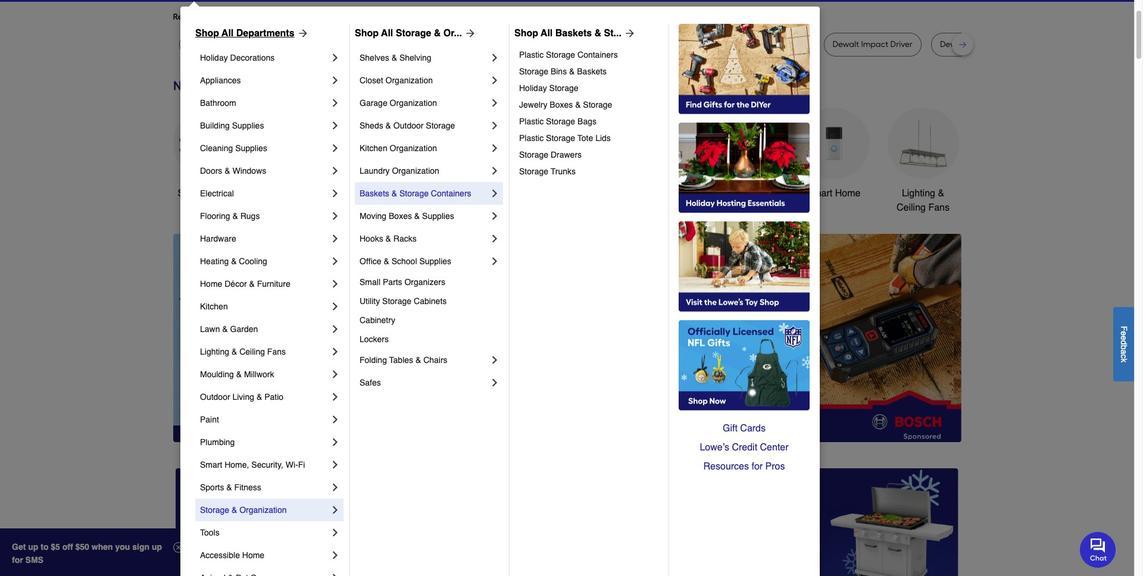 Task type: describe. For each thing, give the bounding box(es) containing it.
hardware
[[200, 234, 236, 244]]

appliances link
[[200, 69, 329, 92]]

plastic storage tote lids link
[[519, 130, 660, 146]]

trunks
[[551, 167, 576, 176]]

cabinets
[[414, 297, 447, 306]]

storage up moving boxes & supplies
[[400, 189, 429, 198]]

holiday hosting essentials. image
[[679, 123, 810, 213]]

0 horizontal spatial lighting & ceiling fans
[[200, 347, 286, 357]]

scroll to item #2 element
[[641, 420, 672, 427]]

holiday for holiday storage
[[519, 83, 547, 93]]

chevron right image for tools
[[329, 527, 341, 539]]

equipment
[[633, 202, 678, 213]]

plastic storage bags link
[[519, 113, 660, 130]]

2 e from the top
[[1120, 336, 1129, 340]]

dewalt tool
[[242, 39, 286, 49]]

outdoor for outdoor tools & equipment
[[621, 188, 656, 199]]

dewalt for dewalt bit set
[[395, 39, 421, 49]]

chevron right image for kitchen organization
[[489, 142, 501, 154]]

baskets inside baskets & storage containers link
[[360, 189, 389, 198]]

off
[[62, 543, 73, 552]]

holiday decorations link
[[200, 46, 329, 69]]

1 vertical spatial home
[[200, 279, 222, 289]]

arrow right image
[[939, 338, 951, 350]]

4 bit from the left
[[581, 39, 591, 49]]

living
[[233, 392, 254, 402]]

3 driver from the left
[[891, 39, 913, 49]]

chevron right image for safes
[[489, 377, 501, 389]]

garage organization
[[360, 98, 437, 108]]

0 vertical spatial fans
[[929, 202, 950, 213]]

resources for pros
[[704, 462, 785, 472]]

shop for shop all departments
[[195, 28, 219, 39]]

chairs
[[424, 356, 448, 365]]

heating
[[200, 257, 229, 266]]

storage down sports
[[200, 506, 229, 515]]

chevron right image for paint
[[329, 414, 341, 426]]

sign
[[132, 543, 149, 552]]

1 horizontal spatial lighting
[[902, 188, 936, 199]]

storage down "garage organization" link
[[426, 121, 455, 130]]

sheds & outdoor storage
[[360, 121, 455, 130]]

chevron right image for lighting & ceiling fans
[[329, 346, 341, 358]]

christmas decorations link
[[441, 108, 512, 215]]

for inside "heading"
[[269, 12, 280, 22]]

shop all baskets & st...
[[515, 28, 622, 39]]

utility storage cabinets link
[[360, 292, 501, 311]]

arrow right image for shop all departments
[[295, 27, 309, 39]]

$5
[[51, 543, 60, 552]]

drawers
[[551, 150, 582, 160]]

1 horizontal spatial outdoor
[[394, 121, 424, 130]]

for inside get up to $5 off $50 when you sign up for sms
[[12, 556, 23, 565]]

1 vertical spatial fans
[[267, 347, 286, 357]]

holiday storage link
[[519, 80, 660, 96]]

lawn
[[200, 325, 220, 334]]

patio
[[265, 392, 284, 402]]

1 e from the top
[[1120, 331, 1129, 336]]

& inside the outdoor tools & equipment
[[683, 188, 689, 199]]

2 drill from the left
[[565, 39, 579, 49]]

c
[[1120, 354, 1129, 358]]

plastic for plastic storage containers
[[519, 50, 544, 60]]

chevron right image for sheds & outdoor storage
[[489, 120, 501, 132]]

office
[[360, 257, 381, 266]]

chevron right image for hardware
[[329, 233, 341, 245]]

paint
[[200, 415, 219, 425]]

bit for dewalt drill bit set
[[985, 39, 995, 49]]

you
[[115, 543, 130, 552]]

all for storage
[[381, 28, 393, 39]]

closet organization link
[[360, 69, 489, 92]]

to
[[41, 543, 48, 552]]

1 horizontal spatial lighting & ceiling fans link
[[888, 108, 959, 215]]

hooks
[[360, 234, 383, 244]]

dewalt for dewalt drill
[[684, 39, 710, 49]]

safes
[[360, 378, 381, 388]]

storage up storage trunks
[[519, 150, 549, 160]]

chevron right image for appliances
[[329, 74, 341, 86]]

$50
[[75, 543, 89, 552]]

dewalt drill bit
[[313, 39, 367, 49]]

1 vertical spatial for
[[752, 462, 763, 472]]

sheds & outdoor storage link
[[360, 114, 489, 137]]

storage & organization link
[[200, 499, 329, 522]]

boxes for moving
[[389, 211, 412, 221]]

home for accessible home
[[242, 551, 265, 560]]

organization down "sports & fitness" link
[[239, 506, 287, 515]]

chevron right image for outdoor living & patio
[[329, 391, 341, 403]]

chevron right image for heating & cooling
[[329, 255, 341, 267]]

get up to 2 free select tools or batteries when you buy 1 with select purchases. image
[[175, 469, 424, 576]]

shelves & shelving link
[[360, 46, 489, 69]]

supplies up small parts organizers link
[[419, 257, 451, 266]]

smart home
[[807, 188, 861, 199]]

boxes for jewelry
[[550, 100, 573, 110]]

recommended searches for you heading
[[173, 11, 961, 23]]

windows
[[233, 166, 266, 176]]

outdoor living & patio link
[[200, 386, 329, 409]]

wi-
[[286, 460, 298, 470]]

3 set from the left
[[997, 39, 1009, 49]]

plastic for plastic storage bags
[[519, 117, 544, 126]]

rugs
[[240, 211, 260, 221]]

0 horizontal spatial lighting & ceiling fans link
[[200, 341, 329, 363]]

laundry
[[360, 166, 390, 176]]

all for baskets
[[541, 28, 553, 39]]

3 impact from the left
[[861, 39, 889, 49]]

closet
[[360, 76, 383, 85]]

hooks & racks link
[[360, 227, 489, 250]]

drill bit set
[[565, 39, 605, 49]]

arrow right image for shop all baskets & st...
[[622, 27, 636, 39]]

1 horizontal spatial bathroom
[[724, 188, 765, 199]]

appliances
[[200, 76, 241, 85]]

chevron right image for plumbing
[[329, 437, 341, 448]]

chevron right image for sports & fitness
[[329, 482, 341, 494]]

holiday decorations
[[200, 53, 275, 63]]

chevron right image for flooring & rugs
[[329, 210, 341, 222]]

dewalt impact driver
[[833, 39, 913, 49]]

shop all deals
[[178, 188, 240, 199]]

smart home link
[[798, 108, 870, 201]]

set for drill bit set
[[593, 39, 605, 49]]

chevron right image for electrical
[[329, 188, 341, 199]]

folding tables & chairs link
[[360, 349, 489, 372]]

1 horizontal spatial bathroom link
[[709, 108, 780, 201]]

flooring & rugs link
[[200, 205, 329, 227]]

outdoor tools & equipment link
[[620, 108, 691, 215]]

storage down parts
[[382, 297, 412, 306]]

security,
[[252, 460, 283, 470]]

closet organization
[[360, 76, 433, 85]]

lowe's
[[700, 442, 729, 453]]

storage trunks
[[519, 167, 576, 176]]

chevron right image for bathroom
[[329, 97, 341, 109]]

paint link
[[200, 409, 329, 431]]

containers inside baskets & storage containers link
[[431, 189, 471, 198]]

1 vertical spatial tools link
[[200, 522, 329, 544]]

baskets inside 'shop all baskets & st...' "link"
[[555, 28, 592, 39]]

driver for impact driver
[[783, 39, 805, 49]]

shop all storage & or... link
[[355, 26, 476, 40]]

officially licensed n f l gifts. shop now. image
[[679, 320, 810, 411]]

departments
[[236, 28, 295, 39]]

baskets & storage containers
[[360, 189, 471, 198]]

chevron right image for laundry organization
[[489, 165, 501, 177]]

organizers
[[405, 278, 445, 287]]

building supplies link
[[200, 114, 329, 137]]

1 up from the left
[[28, 543, 38, 552]]

dewalt for dewalt tool
[[242, 39, 268, 49]]

storage bins & baskets
[[519, 67, 607, 76]]

accessible home
[[200, 551, 265, 560]]

racks
[[394, 234, 417, 244]]

all for departments
[[222, 28, 234, 39]]

chevron right image for garage organization
[[489, 97, 501, 109]]

chevron right image for accessible home
[[329, 550, 341, 562]]

lowe's credit center
[[700, 442, 789, 453]]

cabinetry
[[360, 316, 395, 325]]

chevron right image for doors & windows
[[329, 165, 341, 177]]

sms
[[25, 556, 43, 565]]

cards
[[740, 423, 766, 434]]

cleaning
[[200, 144, 233, 153]]

scroll to item #5 image
[[729, 421, 758, 426]]

a
[[1120, 350, 1129, 354]]

supplies up windows
[[235, 144, 267, 153]]

storage bins & baskets link
[[519, 63, 660, 80]]

gift cards link
[[679, 419, 810, 438]]



Task type: vqa. For each thing, say whether or not it's contained in the screenshot.
Black
no



Task type: locate. For each thing, give the bounding box(es) containing it.
shop for shop all storage & or...
[[355, 28, 379, 39]]

organization for laundry organization
[[392, 166, 439, 176]]

organization down shelving
[[386, 76, 433, 85]]

hardware link
[[200, 227, 329, 250]]

0 vertical spatial smart
[[807, 188, 833, 199]]

drill for dewalt drill
[[712, 39, 727, 49]]

0 vertical spatial tools link
[[352, 108, 423, 201]]

outdoor for outdoor living & patio
[[200, 392, 230, 402]]

arrow right image inside shop all departments link
[[295, 27, 309, 39]]

1 plastic from the top
[[519, 50, 544, 60]]

1 drill from the left
[[342, 39, 356, 49]]

organization up baskets & storage containers
[[392, 166, 439, 176]]

arrow right image up the plastic storage containers link
[[622, 27, 636, 39]]

supplies up the cleaning supplies
[[232, 121, 264, 130]]

1 horizontal spatial set
[[593, 39, 605, 49]]

1 dewalt from the left
[[188, 39, 214, 49]]

st...
[[604, 28, 622, 39]]

impact for impact driver bit
[[475, 39, 502, 49]]

cleaning supplies
[[200, 144, 267, 153]]

storage up the dewalt bit set in the top left of the page
[[396, 28, 431, 39]]

4 dewalt from the left
[[395, 39, 421, 49]]

plastic for plastic storage tote lids
[[519, 133, 544, 143]]

kitchen inside kitchen organization link
[[360, 144, 388, 153]]

plastic inside the plastic storage bags link
[[519, 117, 544, 126]]

2 dewalt from the left
[[242, 39, 268, 49]]

smart inside smart home, security, wi-fi link
[[200, 460, 222, 470]]

jewelry boxes & storage link
[[519, 96, 660, 113]]

outdoor inside the outdoor tools & equipment
[[621, 188, 656, 199]]

2 plastic from the top
[[519, 117, 544, 126]]

decorations for holiday
[[230, 53, 275, 63]]

fans
[[929, 202, 950, 213], [267, 347, 286, 357]]

garage organization link
[[360, 92, 489, 114]]

all
[[222, 28, 234, 39], [381, 28, 393, 39], [541, 28, 553, 39], [202, 188, 213, 199]]

0 horizontal spatial for
[[12, 556, 23, 565]]

0 vertical spatial lighting
[[902, 188, 936, 199]]

1 vertical spatial plastic
[[519, 117, 544, 126]]

all inside "link"
[[541, 28, 553, 39]]

resources for pros link
[[679, 457, 810, 476]]

1 vertical spatial lighting & ceiling fans
[[200, 347, 286, 357]]

1 arrow right image from the left
[[295, 27, 309, 39]]

baskets inside storage bins & baskets link
[[577, 67, 607, 76]]

organization
[[386, 76, 433, 85], [390, 98, 437, 108], [390, 144, 437, 153], [392, 166, 439, 176], [239, 506, 287, 515]]

containers inside the plastic storage containers link
[[578, 50, 618, 60]]

2 horizontal spatial impact
[[861, 39, 889, 49]]

1 horizontal spatial tools link
[[352, 108, 423, 201]]

baskets up holiday storage link
[[577, 67, 607, 76]]

chevron right image for storage & organization
[[329, 504, 341, 516]]

school
[[392, 257, 417, 266]]

0 vertical spatial kitchen
[[360, 144, 388, 153]]

holiday for holiday decorations
[[200, 53, 228, 63]]

dewalt for dewalt drill bit
[[313, 39, 340, 49]]

smart home, security, wi-fi link
[[200, 454, 329, 476]]

plastic storage containers link
[[519, 46, 660, 63]]

lids
[[596, 133, 611, 143]]

1 vertical spatial lighting & ceiling fans link
[[200, 341, 329, 363]]

2 vertical spatial for
[[12, 556, 23, 565]]

1 horizontal spatial for
[[269, 12, 280, 22]]

0 vertical spatial outdoor
[[394, 121, 424, 130]]

1 vertical spatial boxes
[[389, 211, 412, 221]]

0 horizontal spatial containers
[[431, 189, 471, 198]]

storage up plastic storage tote lids
[[546, 117, 575, 126]]

decorations for christmas
[[451, 202, 502, 213]]

shop inside 'shop all storage & or...' link
[[355, 28, 379, 39]]

storage down storage bins & baskets
[[549, 83, 579, 93]]

cooling
[[239, 257, 267, 266]]

1 horizontal spatial holiday
[[519, 83, 547, 93]]

lawn & garden
[[200, 325, 258, 334]]

impact driver
[[754, 39, 805, 49]]

supplies down baskets & storage containers link at the left
[[422, 211, 454, 221]]

0 vertical spatial lighting & ceiling fans link
[[888, 108, 959, 215]]

folding tables & chairs
[[360, 356, 448, 365]]

shop all departments
[[195, 28, 295, 39]]

baskets
[[555, 28, 592, 39], [577, 67, 607, 76], [360, 189, 389, 198]]

storage trunks link
[[519, 163, 660, 180]]

fi
[[298, 460, 305, 470]]

0 horizontal spatial bathroom link
[[200, 92, 329, 114]]

all right shop
[[202, 188, 213, 199]]

moulding & millwork
[[200, 370, 274, 379]]

arrow right image inside 'shop all baskets & st...' "link"
[[622, 27, 636, 39]]

1 shop from the left
[[195, 28, 219, 39]]

chevron right image
[[329, 52, 341, 64], [489, 52, 501, 64], [329, 74, 341, 86], [489, 74, 501, 86], [489, 97, 501, 109], [329, 142, 341, 154], [489, 142, 501, 154], [329, 165, 341, 177], [329, 233, 341, 245], [489, 233, 501, 245], [329, 278, 341, 290], [329, 301, 341, 313], [329, 391, 341, 403], [329, 437, 341, 448], [329, 550, 341, 562], [329, 572, 341, 576]]

2 horizontal spatial tools
[[658, 188, 680, 199]]

chevron right image for moving boxes & supplies
[[489, 210, 501, 222]]

2 impact from the left
[[754, 39, 781, 49]]

d
[[1120, 340, 1129, 345]]

arrow right image right the dewalt bit set in the top left of the page
[[462, 27, 476, 39]]

chevron right image
[[329, 97, 341, 109], [329, 120, 341, 132], [489, 120, 501, 132], [489, 165, 501, 177], [329, 188, 341, 199], [489, 188, 501, 199], [329, 210, 341, 222], [489, 210, 501, 222], [329, 255, 341, 267], [489, 255, 501, 267], [329, 323, 341, 335], [329, 346, 341, 358], [489, 354, 501, 366], [329, 369, 341, 381], [489, 377, 501, 389], [329, 414, 341, 426], [329, 459, 341, 471], [329, 482, 341, 494], [329, 504, 341, 516], [329, 527, 341, 539]]

boxes up racks
[[389, 211, 412, 221]]

f
[[1120, 326, 1129, 331]]

outdoor up equipment at right
[[621, 188, 656, 199]]

shop for shop all baskets & st...
[[515, 28, 538, 39]]

0 vertical spatial holiday
[[200, 53, 228, 63]]

storage down plastic storage bags
[[546, 133, 575, 143]]

2 driver from the left
[[783, 39, 805, 49]]

set for dewalt bit set
[[435, 39, 447, 49]]

e up b
[[1120, 336, 1129, 340]]

3 drill from the left
[[712, 39, 727, 49]]

building
[[200, 121, 230, 130]]

tools up accessible
[[200, 528, 220, 538]]

containers down drill bit set
[[578, 50, 618, 60]]

recommended
[[173, 12, 230, 22]]

laundry organization link
[[360, 160, 489, 182]]

2 arrow right image from the left
[[462, 27, 476, 39]]

0 horizontal spatial ceiling
[[239, 347, 265, 357]]

plastic inside plastic storage tote lids link
[[519, 133, 544, 143]]

0 horizontal spatial shop
[[195, 28, 219, 39]]

arrow right image inside 'shop all storage & or...' link
[[462, 27, 476, 39]]

plastic
[[519, 50, 544, 60], [519, 117, 544, 126], [519, 133, 544, 143]]

kitchen inside kitchen link
[[200, 302, 228, 311]]

bins
[[551, 67, 567, 76]]

chevron right image for folding tables & chairs
[[489, 354, 501, 366]]

plastic inside the plastic storage containers link
[[519, 50, 544, 60]]

1 set from the left
[[435, 39, 447, 49]]

heating & cooling
[[200, 257, 267, 266]]

decorations inside 'link'
[[451, 202, 502, 213]]

moulding
[[200, 370, 234, 379]]

0 horizontal spatial smart
[[200, 460, 222, 470]]

7 dewalt from the left
[[940, 39, 967, 49]]

2 bit from the left
[[423, 39, 433, 49]]

chevron right image for cleaning supplies
[[329, 142, 341, 154]]

doors
[[200, 166, 222, 176]]

chevron right image for office & school supplies
[[489, 255, 501, 267]]

3 arrow right image from the left
[[622, 27, 636, 39]]

decorations down christmas
[[451, 202, 502, 213]]

plastic down impact driver bit
[[519, 50, 544, 60]]

1 vertical spatial containers
[[431, 189, 471, 198]]

arrow right image down you
[[295, 27, 309, 39]]

kitchen for kitchen
[[200, 302, 228, 311]]

decorations down dewalt tool at the left top of the page
[[230, 53, 275, 63]]

0 horizontal spatial boxes
[[389, 211, 412, 221]]

kitchen organization
[[360, 144, 437, 153]]

smart for smart home
[[807, 188, 833, 199]]

None search field
[[444, 0, 769, 3]]

1 horizontal spatial lighting & ceiling fans
[[897, 188, 950, 213]]

k
[[1120, 358, 1129, 363]]

home for smart home
[[835, 188, 861, 199]]

2 horizontal spatial arrow right image
[[622, 27, 636, 39]]

chat invite button image
[[1080, 532, 1117, 568]]

plastic storage bags
[[519, 117, 597, 126]]

plastic down jewelry on the left top of page
[[519, 117, 544, 126]]

1 vertical spatial kitchen
[[200, 302, 228, 311]]

scroll to item #4 image
[[700, 421, 729, 426]]

boxes
[[550, 100, 573, 110], [389, 211, 412, 221]]

kitchen up lawn on the left bottom of page
[[200, 302, 228, 311]]

advertisement region
[[384, 234, 961, 445]]

storage & organization
[[200, 506, 287, 515]]

1 impact from the left
[[475, 39, 502, 49]]

0 vertical spatial boxes
[[550, 100, 573, 110]]

up to 35 percent off select small appliances. image
[[443, 469, 691, 576]]

storage down holiday storage link
[[583, 100, 612, 110]]

0 horizontal spatial fans
[[267, 347, 286, 357]]

utility storage cabinets
[[360, 297, 447, 306]]

dewalt for dewalt
[[188, 39, 214, 49]]

shop these last-minute gifts. $99 or less. quantities are limited and won't last. image
[[173, 234, 365, 442]]

cleaning supplies link
[[200, 137, 329, 160]]

sheds
[[360, 121, 383, 130]]

chevron right image for hooks & racks
[[489, 233, 501, 245]]

chevron right image for smart home, security, wi-fi
[[329, 459, 341, 471]]

1 horizontal spatial fans
[[929, 202, 950, 213]]

0 horizontal spatial arrow right image
[[295, 27, 309, 39]]

office & school supplies link
[[360, 250, 489, 273]]

0 vertical spatial plastic
[[519, 50, 544, 60]]

shop up shelves
[[355, 28, 379, 39]]

1 horizontal spatial decorations
[[451, 202, 502, 213]]

1 vertical spatial holiday
[[519, 83, 547, 93]]

organization for kitchen organization
[[390, 144, 437, 153]]

0 horizontal spatial outdoor
[[200, 392, 230, 402]]

arrow right image for shop all storage & or...
[[462, 27, 476, 39]]

get
[[12, 543, 26, 552]]

all down recommended searches for you "heading"
[[541, 28, 553, 39]]

deals
[[215, 188, 240, 199]]

smart for smart home, security, wi-fi
[[200, 460, 222, 470]]

1 horizontal spatial impact
[[754, 39, 781, 49]]

2 shop from the left
[[355, 28, 379, 39]]

organization up sheds & outdoor storage
[[390, 98, 437, 108]]

moulding & millwork link
[[200, 363, 329, 386]]

chevron right image for baskets & storage containers
[[489, 188, 501, 199]]

chevron right image for lawn & garden
[[329, 323, 341, 335]]

drill for dewalt drill bit
[[342, 39, 356, 49]]

visit the lowe's toy shop. image
[[679, 222, 810, 312]]

4 drill from the left
[[969, 39, 983, 49]]

5 dewalt from the left
[[684, 39, 710, 49]]

baskets down laundry
[[360, 189, 389, 198]]

storage up 'bins'
[[546, 50, 575, 60]]

shop inside 'shop all baskets & st...' "link"
[[515, 28, 538, 39]]

&
[[434, 28, 441, 39], [595, 28, 602, 39], [392, 53, 397, 63], [569, 67, 575, 76], [575, 100, 581, 110], [386, 121, 391, 130], [225, 166, 230, 176], [683, 188, 689, 199], [938, 188, 945, 199], [392, 189, 397, 198], [233, 211, 238, 221], [414, 211, 420, 221], [386, 234, 391, 244], [231, 257, 237, 266], [384, 257, 389, 266], [249, 279, 255, 289], [222, 325, 228, 334], [232, 347, 237, 357], [416, 356, 421, 365], [236, 370, 242, 379], [257, 392, 262, 402], [227, 483, 232, 492], [232, 506, 237, 515]]

chevron right image for kitchen
[[329, 301, 341, 313]]

2 vertical spatial plastic
[[519, 133, 544, 143]]

when
[[92, 543, 113, 552]]

1 horizontal spatial smart
[[807, 188, 833, 199]]

up
[[28, 543, 38, 552], [152, 543, 162, 552]]

1 horizontal spatial driver
[[783, 39, 805, 49]]

bathroom link
[[200, 92, 329, 114], [709, 108, 780, 201]]

for left pros
[[752, 462, 763, 472]]

0 horizontal spatial decorations
[[230, 53, 275, 63]]

tool
[[270, 39, 286, 49]]

1 vertical spatial lighting
[[200, 347, 229, 357]]

containers down laundry organization link
[[431, 189, 471, 198]]

shop down recommended
[[195, 28, 219, 39]]

sports & fitness link
[[200, 476, 329, 499]]

dewalt for dewalt drill bit set
[[940, 39, 967, 49]]

drill for dewalt drill bit set
[[969, 39, 983, 49]]

1 horizontal spatial home
[[242, 551, 265, 560]]

organization for garage organization
[[390, 98, 437, 108]]

fitness
[[234, 483, 261, 492]]

all up 'shelves & shelving'
[[381, 28, 393, 39]]

for down get
[[12, 556, 23, 565]]

all for deals
[[202, 188, 213, 199]]

2 horizontal spatial for
[[752, 462, 763, 472]]

0 horizontal spatial kitchen
[[200, 302, 228, 311]]

outdoor down "garage organization"
[[394, 121, 424, 130]]

storage up holiday storage on the top of page
[[519, 67, 549, 76]]

2 horizontal spatial shop
[[515, 28, 538, 39]]

plumbing
[[200, 438, 235, 447]]

storage down "storage drawers"
[[519, 167, 549, 176]]

arrow right image
[[295, 27, 309, 39], [462, 27, 476, 39], [622, 27, 636, 39]]

0 horizontal spatial tools link
[[200, 522, 329, 544]]

bit for impact driver bit
[[528, 39, 538, 49]]

safes link
[[360, 372, 489, 394]]

storage drawers link
[[519, 146, 660, 163]]

1 horizontal spatial up
[[152, 543, 162, 552]]

all down recommended searches for you
[[222, 28, 234, 39]]

organization down sheds & outdoor storage
[[390, 144, 437, 153]]

1 horizontal spatial boxes
[[550, 100, 573, 110]]

1 vertical spatial ceiling
[[239, 347, 265, 357]]

0 horizontal spatial tools
[[200, 528, 220, 538]]

0 vertical spatial home
[[835, 188, 861, 199]]

2 set from the left
[[593, 39, 605, 49]]

gift cards
[[723, 423, 766, 434]]

plastic storage tote lids
[[519, 133, 611, 143]]

0 horizontal spatial impact
[[475, 39, 502, 49]]

0 horizontal spatial holiday
[[200, 53, 228, 63]]

2 vertical spatial baskets
[[360, 189, 389, 198]]

2 vertical spatial home
[[242, 551, 265, 560]]

tables
[[389, 356, 413, 365]]

shop inside shop all departments link
[[195, 28, 219, 39]]

6 dewalt from the left
[[833, 39, 859, 49]]

1 vertical spatial baskets
[[577, 67, 607, 76]]

chevron right image for shelves & shelving
[[489, 52, 501, 64]]

bit for dewalt drill bit
[[358, 39, 367, 49]]

gift
[[723, 423, 738, 434]]

lawn & garden link
[[200, 318, 329, 341]]

1 vertical spatial bathroom
[[724, 188, 765, 199]]

find gifts for the diyer. image
[[679, 24, 810, 114]]

driver for impact driver bit
[[504, 39, 526, 49]]

dewalt drill
[[684, 39, 727, 49]]

1 horizontal spatial ceiling
[[897, 202, 926, 213]]

baskets up drill bit set
[[555, 28, 592, 39]]

0 horizontal spatial lighting
[[200, 347, 229, 357]]

2 horizontal spatial set
[[997, 39, 1009, 49]]

kitchen up laundry
[[360, 144, 388, 153]]

chevron right image for home décor & furniture
[[329, 278, 341, 290]]

2 vertical spatial outdoor
[[200, 392, 230, 402]]

shop up impact driver bit
[[515, 28, 538, 39]]

kitchen for kitchen organization
[[360, 144, 388, 153]]

or...
[[444, 28, 462, 39]]

boxes up plastic storage bags
[[550, 100, 573, 110]]

driver
[[504, 39, 526, 49], [783, 39, 805, 49], [891, 39, 913, 49]]

0 vertical spatial for
[[269, 12, 280, 22]]

tools down laundry organization in the left of the page
[[376, 188, 399, 199]]

1 horizontal spatial tools
[[376, 188, 399, 199]]

1 horizontal spatial shop
[[355, 28, 379, 39]]

3 plastic from the top
[[519, 133, 544, 143]]

new deals every day during 25 days of deals image
[[173, 76, 961, 96]]

flooring
[[200, 211, 230, 221]]

0 vertical spatial bathroom
[[200, 98, 236, 108]]

flooring & rugs
[[200, 211, 260, 221]]

moving boxes & supplies link
[[360, 205, 489, 227]]

1 vertical spatial decorations
[[451, 202, 502, 213]]

0 vertical spatial containers
[[578, 50, 618, 60]]

storage drawers
[[519, 150, 582, 160]]

lighting
[[902, 188, 936, 199], [200, 347, 229, 357]]

1 horizontal spatial arrow right image
[[462, 27, 476, 39]]

for left you
[[269, 12, 280, 22]]

outdoor
[[394, 121, 424, 130], [621, 188, 656, 199], [200, 392, 230, 402]]

outdoor tools & equipment
[[621, 188, 689, 213]]

2 horizontal spatial outdoor
[[621, 188, 656, 199]]

0 vertical spatial baskets
[[555, 28, 592, 39]]

jewelry
[[519, 100, 548, 110]]

tools up equipment at right
[[658, 188, 680, 199]]

chevron right image for building supplies
[[329, 120, 341, 132]]

e up d
[[1120, 331, 1129, 336]]

doors & windows link
[[200, 160, 329, 182]]

up to 30 percent off select grills and accessories. image
[[711, 469, 959, 576]]

0 horizontal spatial driver
[[504, 39, 526, 49]]

dewalt for dewalt impact driver
[[833, 39, 859, 49]]

2 horizontal spatial home
[[835, 188, 861, 199]]

for
[[269, 12, 280, 22], [752, 462, 763, 472], [12, 556, 23, 565]]

0 vertical spatial decorations
[[230, 53, 275, 63]]

chevron right image for holiday decorations
[[329, 52, 341, 64]]

utility
[[360, 297, 380, 306]]

b
[[1120, 345, 1129, 350]]

1 vertical spatial outdoor
[[621, 188, 656, 199]]

christmas decorations
[[451, 188, 502, 213]]

2 horizontal spatial driver
[[891, 39, 913, 49]]

kitchen link
[[200, 295, 329, 318]]

impact for impact driver
[[754, 39, 781, 49]]

plastic up "storage drawers"
[[519, 133, 544, 143]]

holiday up appliances
[[200, 53, 228, 63]]

1 driver from the left
[[504, 39, 526, 49]]

home
[[835, 188, 861, 199], [200, 279, 222, 289], [242, 551, 265, 560]]

3 shop from the left
[[515, 28, 538, 39]]

2 up from the left
[[152, 543, 162, 552]]

1 horizontal spatial kitchen
[[360, 144, 388, 153]]

3 dewalt from the left
[[313, 39, 340, 49]]

up right sign
[[152, 543, 162, 552]]

outdoor down moulding
[[200, 392, 230, 402]]

0 horizontal spatial up
[[28, 543, 38, 552]]

décor
[[225, 279, 247, 289]]

tools inside the outdoor tools & equipment
[[658, 188, 680, 199]]

smart inside smart home link
[[807, 188, 833, 199]]

0 vertical spatial lighting & ceiling fans
[[897, 188, 950, 213]]

0 vertical spatial ceiling
[[897, 202, 926, 213]]

0 horizontal spatial set
[[435, 39, 447, 49]]

0 horizontal spatial bathroom
[[200, 98, 236, 108]]

organization for closet organization
[[386, 76, 433, 85]]

holiday up jewelry on the left top of page
[[519, 83, 547, 93]]

5 bit from the left
[[985, 39, 995, 49]]

chevron right image for closet organization
[[489, 74, 501, 86]]

0 horizontal spatial home
[[200, 279, 222, 289]]

1 bit from the left
[[358, 39, 367, 49]]

accessible home link
[[200, 544, 329, 567]]

up left to
[[28, 543, 38, 552]]

1 vertical spatial smart
[[200, 460, 222, 470]]

1 horizontal spatial containers
[[578, 50, 618, 60]]

chevron right image for moulding & millwork
[[329, 369, 341, 381]]

3 bit from the left
[[528, 39, 538, 49]]

laundry organization
[[360, 166, 439, 176]]



